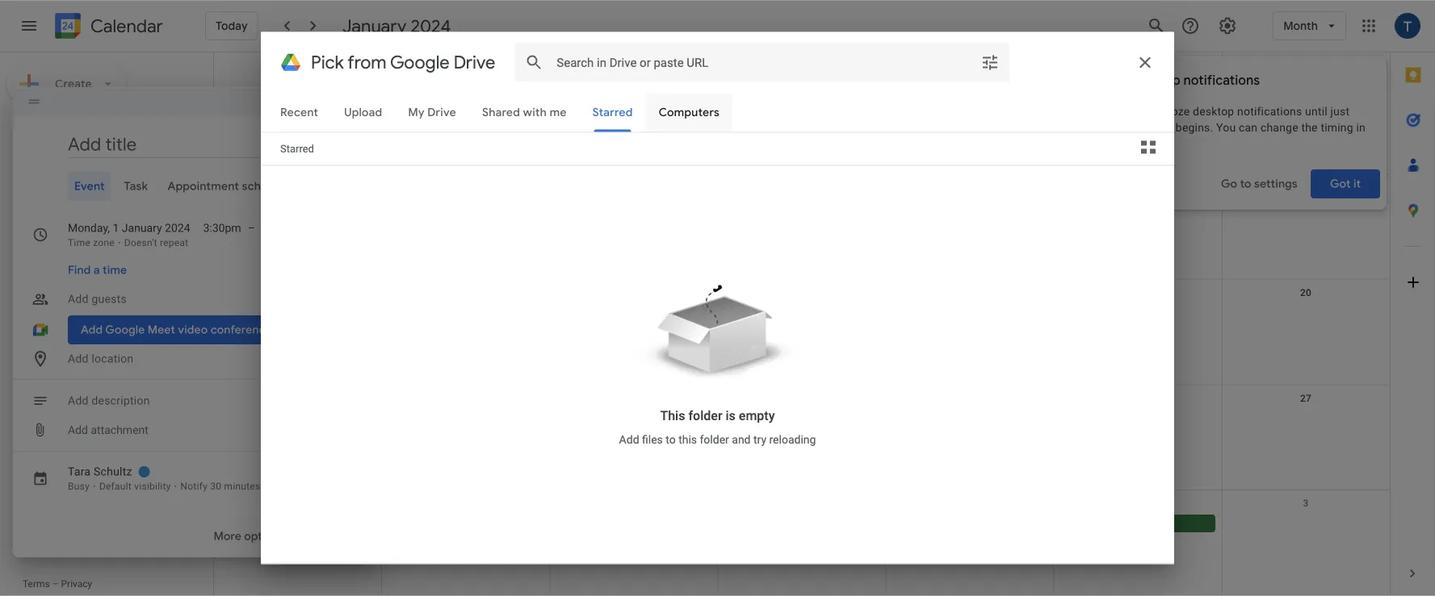 Task type: locate. For each thing, give the bounding box(es) containing it.
1 vertical spatial 6
[[75, 284, 80, 294]]

snooze desktop notifications heading
[[1083, 71, 1368, 90]]

january 2024 grid
[[15, 142, 189, 300]]

you
[[1110, 105, 1128, 118]]

0 horizontal spatial 3
[[100, 171, 104, 181]]

1 horizontal spatial 2024
[[411, 15, 451, 37]]

row containing 30
[[15, 255, 189, 278]]

0 horizontal spatial desktop
[[1131, 72, 1181, 89]]

snooze desktop notifications alert dialog
[[1064, 57, 1387, 210]]

4 february element
[[18, 279, 37, 299]]

january 2024 up 3:30pm
[[342, 15, 451, 37]]

quarter inside "button"
[[747, 307, 779, 319]]

your
[[1120, 121, 1142, 134]]

18 element
[[117, 212, 137, 231]]

0 vertical spatial january 2024
[[342, 15, 451, 37]]

1 vertical spatial desktop
[[1193, 105, 1235, 118]]

january 2024
[[342, 15, 451, 37], [23, 122, 97, 137]]

27 element
[[167, 234, 186, 254]]

15 element
[[43, 212, 62, 231]]

13 up '20' element
[[172, 194, 181, 204]]

1 horizontal spatial 20
[[1300, 287, 1312, 299]]

27 inside 'element'
[[172, 239, 181, 249]]

t
[[75, 149, 80, 158], [125, 149, 129, 158]]

event
[[74, 179, 105, 194]]

0 horizontal spatial tab list
[[26, 172, 362, 201]]

other
[[23, 477, 55, 492]]

22
[[48, 239, 57, 249]]

grid containing 2
[[213, 53, 1390, 597]]

0 horizontal spatial 2024
[[69, 122, 97, 137]]

0 vertical spatial january
[[342, 15, 407, 37]]

21 element
[[18, 234, 37, 254]]

10:53pm
[[781, 307, 820, 319]]

1 vertical spatial 4
[[125, 171, 129, 181]]

3pm
[[401, 116, 420, 127]]

2024 up event
[[69, 122, 97, 137]]

calendars for other calendars
[[58, 477, 111, 492]]

6
[[174, 171, 179, 181], [75, 284, 80, 294]]

0 horizontal spatial 20
[[172, 216, 181, 226]]

1 vertical spatial 27
[[1300, 393, 1312, 404]]

1 vertical spatial 2024
[[69, 122, 97, 137]]

Add title text field
[[68, 132, 362, 157]]

desktop down fri
[[1131, 72, 1181, 89]]

row containing 15
[[15, 210, 189, 233]]

tab list containing event
[[26, 172, 362, 201]]

1 vertical spatial 2
[[75, 171, 80, 181]]

–
[[52, 579, 59, 590]]

tab list
[[1391, 53, 1435, 552], [26, 172, 362, 201]]

0 vertical spatial desktop
[[1131, 72, 1181, 89]]

can
[[1131, 105, 1150, 118], [1239, 121, 1258, 134]]

1 horizontal spatial tara
[[462, 116, 481, 127]]

tasks
[[45, 445, 75, 459]]

0 horizontal spatial january
[[23, 122, 67, 137]]

4 inside grid
[[125, 171, 129, 181]]

change
[[1261, 121, 1299, 134]]

13 down the the
[[1300, 182, 1312, 193]]

13 element
[[167, 189, 186, 208]]

fri
[[1132, 61, 1145, 71]]

3pm ximmy / tara
[[401, 116, 481, 127]]

1 vertical spatial quarter
[[747, 307, 779, 319]]

calendars inside dropdown button
[[58, 477, 111, 492]]

24
[[98, 239, 107, 249]]

0 horizontal spatial 4
[[125, 171, 129, 181]]

time
[[103, 263, 127, 278]]

calendars down tasks
[[58, 477, 111, 492]]

2 up the 9
[[75, 171, 80, 181]]

row containing t
[[15, 142, 189, 165]]

cell
[[214, 93, 382, 132], [382, 93, 550, 132], [550, 93, 718, 132], [886, 93, 1054, 132], [1054, 93, 1222, 132], [1222, 93, 1390, 132], [40, 165, 65, 187], [40, 187, 65, 210], [214, 199, 382, 218], [1054, 199, 1222, 218], [1222, 199, 1390, 218], [214, 304, 382, 324], [550, 304, 718, 324], [1054, 304, 1222, 324], [1222, 304, 1390, 324], [214, 410, 382, 429], [550, 410, 718, 429], [718, 410, 886, 429], [1054, 410, 1222, 429], [1222, 410, 1390, 429], [214, 516, 382, 535], [1222, 516, 1390, 535]]

january 2024 up the 1 element
[[23, 122, 97, 137]]

1 horizontal spatial january
[[342, 15, 407, 37]]

tara up birthdays
[[45, 394, 67, 407]]

w
[[99, 149, 106, 158]]

1 column header from the left
[[718, 53, 887, 69]]

calendars for my calendars
[[42, 364, 95, 379]]

privacy
[[61, 579, 92, 590]]

0 vertical spatial 27
[[172, 239, 181, 249]]

appointment
[[168, 179, 239, 194]]

9
[[75, 194, 80, 204]]

3 inside row
[[1303, 499, 1309, 510]]

0 vertical spatial calendars
[[42, 364, 95, 379]]

0 vertical spatial 4
[[967, 76, 973, 87]]

quarter for 10:53pm
[[747, 307, 779, 319]]

0 vertical spatial 13
[[1300, 182, 1312, 193]]

1 horizontal spatial 13
[[1300, 182, 1312, 193]]

0 horizontal spatial tara
[[45, 394, 67, 407]]

8 february element
[[117, 279, 137, 299]]

row containing 21
[[15, 233, 189, 255]]

2
[[631, 76, 637, 87], [75, 171, 80, 181]]

31 element
[[92, 257, 112, 276]]

3
[[799, 76, 805, 87], [100, 171, 104, 181], [1303, 499, 1309, 510]]

6 february element
[[68, 279, 87, 299]]

10:30pm
[[781, 116, 819, 127]]

add attachment button
[[61, 416, 155, 445]]

0 horizontal spatial january 2024
[[23, 122, 97, 137]]

1 horizontal spatial t
[[125, 149, 129, 158]]

calendars inside dropdown button
[[42, 364, 95, 379]]

2 horizontal spatial 3
[[1303, 499, 1309, 510]]

last quarter 10:30pm button
[[718, 112, 880, 130]]

30
[[73, 262, 82, 271]]

24 element
[[92, 234, 112, 254]]

quarter inside button
[[747, 116, 778, 127]]

0 vertical spatial can
[[1131, 105, 1150, 118]]

notifications
[[1184, 72, 1260, 89], [1238, 105, 1302, 118]]

tue
[[626, 61, 642, 71]]

0 horizontal spatial t
[[75, 149, 80, 158]]

terms
[[23, 579, 50, 590]]

1 t from the left
[[75, 149, 80, 158]]

t left w
[[75, 149, 80, 158]]

26 element
[[142, 234, 161, 254]]

0 vertical spatial 3
[[799, 76, 805, 87]]

notifications up change
[[1238, 105, 1302, 118]]

event
[[1145, 121, 1173, 134]]

6 down find
[[75, 284, 80, 294]]

find a time button
[[61, 256, 133, 285]]

row
[[214, 53, 1390, 71], [214, 69, 1390, 174], [15, 142, 189, 165], [15, 165, 189, 187], [15, 187, 189, 210], [15, 210, 189, 233], [15, 233, 189, 255], [15, 255, 189, 278], [15, 278, 189, 300], [214, 280, 1390, 386]]

tara right /
[[462, 116, 481, 127]]

0 horizontal spatial 6
[[75, 284, 80, 294]]

row group
[[15, 165, 189, 300]]

0 vertical spatial 2024
[[411, 15, 451, 37]]

4
[[967, 76, 973, 87], [125, 171, 129, 181]]

1 horizontal spatial 3
[[799, 76, 805, 87]]

quarter right last
[[747, 116, 778, 127]]

mon
[[456, 61, 476, 71]]

1 horizontal spatial january 2024
[[342, 15, 451, 37]]

0 vertical spatial 6
[[174, 171, 179, 181]]

1 horizontal spatial 2
[[631, 76, 637, 87]]

2 vertical spatial 3
[[1303, 499, 1309, 510]]

0 vertical spatial quarter
[[747, 116, 778, 127]]

t left f
[[125, 149, 129, 158]]

27
[[172, 239, 181, 249], [1300, 393, 1312, 404]]

can up your at the right
[[1131, 105, 1150, 118]]

now you can snooze desktop notifications until just before your event begins. you can change the timing in settings.
[[1083, 105, 1366, 150]]

first quarter 10:53pm
[[725, 307, 820, 319]]

sun
[[289, 61, 306, 71]]

10
[[98, 194, 107, 204]]

22 element
[[43, 234, 62, 254]]

20
[[172, 216, 181, 226], [1300, 287, 1312, 299]]

s
[[174, 149, 179, 158]]

1 horizontal spatial 4
[[967, 76, 973, 87]]

0 horizontal spatial 2
[[75, 171, 80, 181]]

cell containing 3:30pm
[[382, 93, 550, 132]]

1 horizontal spatial can
[[1239, 121, 1258, 134]]

1 vertical spatial notifications
[[1238, 105, 1302, 118]]

quarter
[[747, 116, 778, 127], [747, 307, 779, 319]]

quarter right first
[[747, 307, 779, 319]]

1 vertical spatial 13
[[172, 194, 181, 204]]

19
[[147, 216, 156, 226]]

1 horizontal spatial desktop
[[1193, 105, 1235, 118]]

17 element
[[92, 212, 112, 231]]

13 inside january 2024 grid
[[172, 194, 181, 204]]

3:30pm (no title)
[[401, 96, 475, 107]]

1 element
[[43, 166, 62, 186]]

column header
[[718, 53, 887, 69], [887, 53, 1055, 69]]

1 vertical spatial calendars
[[58, 477, 111, 492]]

grid
[[213, 53, 1390, 597]]

0 vertical spatial notifications
[[1184, 72, 1260, 89]]

desktop inside now you can snooze desktop notifications until just before your event begins. you can change the timing in settings.
[[1193, 105, 1235, 118]]

0 horizontal spatial 27
[[172, 239, 181, 249]]

1 vertical spatial 20
[[1300, 287, 1312, 299]]

add
[[68, 424, 88, 437]]

calendars up tara schultz
[[42, 364, 95, 379]]

16 element
[[68, 212, 87, 231]]

6 up 13 element
[[174, 171, 179, 181]]

0 vertical spatial 20
[[172, 216, 181, 226]]

can right you
[[1239, 121, 1258, 134]]

18
[[122, 216, 132, 226]]

2 down tue
[[631, 76, 637, 87]]

0 horizontal spatial 13
[[172, 194, 181, 204]]

row containing 20
[[214, 280, 1390, 386]]

1 horizontal spatial 27
[[1300, 393, 1312, 404]]

14 element
[[18, 212, 37, 231]]

1 vertical spatial 3
[[100, 171, 104, 181]]

30 element
[[68, 257, 87, 276]]

None search field
[[0, 304, 200, 339]]

first quarter 10:53pm button
[[718, 304, 880, 322]]

2024
[[411, 15, 451, 37], [69, 122, 97, 137]]

calendar heading
[[87, 15, 163, 38]]

1 vertical spatial tara
[[45, 394, 67, 407]]

1 vertical spatial january
[[23, 122, 67, 137]]

a
[[94, 263, 100, 278]]

0 vertical spatial tara
[[462, 116, 481, 127]]

in
[[1357, 121, 1366, 134]]

1 horizontal spatial tab list
[[1391, 53, 1435, 552]]

find
[[68, 263, 91, 278]]

2024 up 3:30pm (no title)
[[411, 15, 451, 37]]

calendars
[[42, 364, 95, 379], [58, 477, 111, 492]]

2 february element
[[142, 257, 161, 276]]

notifications up now you can snooze desktop notifications until just before your event begins. you can change the timing in settings.
[[1184, 72, 1260, 89]]

desktop up you
[[1193, 105, 1235, 118]]

january
[[342, 15, 407, 37], [23, 122, 67, 137]]



Task type: vqa. For each thing, say whether or not it's contained in the screenshot.
the monday, june 3, today element
no



Task type: describe. For each thing, give the bounding box(es) containing it.
appointment schedule button
[[161, 172, 298, 201]]

row group containing 2
[[15, 165, 189, 300]]

20 inside '20' element
[[172, 216, 181, 226]]

29 element
[[43, 257, 62, 276]]

2 column header from the left
[[887, 53, 1055, 69]]

settings.
[[1083, 137, 1128, 150]]

12 element
[[142, 189, 161, 208]]

25 element
[[117, 234, 137, 254]]

tara inside "my calendars" list
[[45, 394, 67, 407]]

1 vertical spatial january 2024
[[23, 122, 97, 137]]

privacy link
[[61, 579, 92, 590]]

task
[[124, 179, 148, 194]]

snooze desktop notifications
[[1083, 72, 1260, 89]]

16
[[73, 216, 82, 226]]

schedule
[[242, 179, 291, 194]]

now
[[1083, 105, 1107, 118]]

13 inside row
[[1300, 182, 1312, 193]]

calendar element
[[52, 10, 163, 45]]

7 february element
[[92, 279, 112, 299]]

add attachment
[[68, 424, 148, 437]]

first
[[725, 307, 745, 319]]

5 february element
[[43, 279, 62, 299]]

other calendars list
[[3, 501, 200, 553]]

23
[[73, 239, 82, 249]]

row containing 9
[[15, 187, 189, 210]]

terms – privacy
[[23, 579, 92, 590]]

13 row
[[214, 174, 1390, 280]]

sat
[[1298, 61, 1315, 71]]

notifications inside heading
[[1184, 72, 1260, 89]]

the
[[1302, 121, 1318, 134]]

15
[[48, 216, 57, 226]]

/
[[456, 116, 460, 127]]

birthdays
[[45, 420, 93, 433]]

31
[[98, 262, 107, 271]]

3 inside january 2024 grid
[[100, 171, 104, 181]]

other calendars button
[[3, 472, 200, 498]]

row containing 6
[[15, 278, 189, 300]]

7
[[100, 284, 104, 294]]

tara schultz
[[45, 394, 107, 407]]

you
[[1217, 121, 1236, 134]]

today
[[216, 19, 248, 33]]

appointment schedule
[[168, 179, 291, 194]]

task button
[[118, 172, 155, 201]]

schultz
[[70, 394, 107, 407]]

row containing sun
[[214, 53, 1390, 71]]

23 element
[[68, 234, 87, 254]]

my calendars button
[[3, 359, 200, 384]]

find a time
[[68, 263, 127, 278]]

19 element
[[142, 212, 161, 231]]

ximmy
[[423, 116, 453, 127]]

21
[[23, 239, 32, 249]]

quarter for 10:30pm
[[747, 116, 778, 127]]

before
[[1083, 121, 1117, 134]]

my calendars list
[[3, 388, 200, 465]]

calendar
[[90, 15, 163, 38]]

attachment
[[91, 424, 148, 437]]

terms link
[[23, 579, 50, 590]]

27 row
[[214, 386, 1390, 491]]

3 row
[[214, 491, 1390, 597]]

just
[[1331, 105, 1350, 118]]

10 element
[[92, 189, 112, 208]]

title)
[[455, 96, 475, 107]]

f
[[150, 149, 154, 158]]

my
[[23, 364, 39, 379]]

last quarter 10:30pm
[[725, 116, 819, 127]]

until
[[1305, 105, 1328, 118]]

3:30pm
[[401, 96, 433, 107]]

0 horizontal spatial can
[[1131, 105, 1150, 118]]

5 element
[[142, 166, 161, 186]]

25
[[122, 239, 132, 249]]

main drawer image
[[19, 16, 39, 36]]

desktop inside heading
[[1131, 72, 1181, 89]]

1 vertical spatial can
[[1239, 121, 1258, 134]]

today button
[[205, 11, 258, 40]]

last
[[725, 116, 744, 127]]

0 vertical spatial 2
[[631, 76, 637, 87]]

1
[[125, 262, 129, 271]]

timing
[[1321, 121, 1354, 134]]

11 element
[[117, 189, 137, 208]]

20 element
[[167, 212, 186, 231]]

begins.
[[1176, 121, 1214, 134]]

snooze
[[1153, 105, 1190, 118]]

17
[[98, 216, 107, 226]]

notifications inside now you can snooze desktop notifications until just before your event begins. you can change the timing in settings.
[[1238, 105, 1302, 118]]

1 february element
[[117, 257, 137, 276]]

snooze
[[1083, 72, 1128, 89]]

2 t from the left
[[125, 149, 129, 158]]

other calendars
[[23, 477, 111, 492]]

2 inside row group
[[75, 171, 80, 181]]

26
[[147, 239, 156, 249]]

my calendars
[[23, 364, 95, 379]]

3 february element
[[167, 257, 186, 276]]

1 horizontal spatial 6
[[174, 171, 179, 181]]

(no
[[437, 96, 452, 107]]

27 inside row
[[1300, 393, 1312, 404]]

event button
[[68, 172, 111, 201]]



